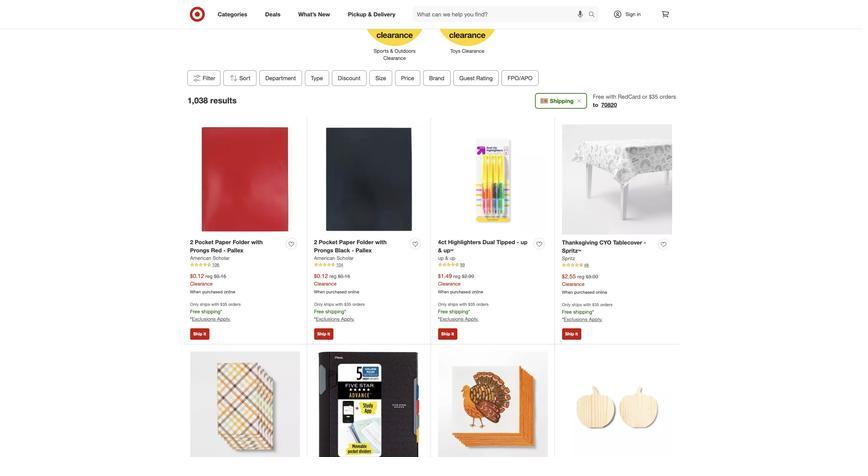 Task type: describe. For each thing, give the bounding box(es) containing it.
sort button
[[224, 70, 257, 86]]

99
[[460, 262, 465, 267]]

it for red
[[204, 331, 206, 337]]

apply. for red
[[217, 316, 231, 322]]

only ships with $35 orders free shipping * * exclusions apply. for red
[[190, 302, 241, 322]]

fpo/apo button
[[502, 70, 539, 86]]

ship it for black
[[317, 331, 330, 337]]

deals link
[[259, 6, 290, 22]]

only for red
[[190, 302, 199, 307]]

What can we help you find? suggestions appear below search field
[[413, 6, 591, 22]]

orders for 4ct highlighters dual tipped - up & up™
[[477, 302, 489, 307]]

free for 2 pocket paper folder with prongs black - pallex
[[314, 308, 324, 314]]

ship it for red
[[193, 331, 206, 337]]

70820 button
[[602, 101, 618, 109]]

48
[[585, 262, 589, 268]]

spritz™
[[562, 247, 582, 254]]

clearance for thanksgiving cyo tablecover - spritz™
[[562, 281, 585, 287]]

what's
[[298, 11, 317, 18]]

up & up
[[438, 255, 456, 261]]

prongs for 2 pocket paper folder with prongs red - pallex
[[190, 247, 210, 254]]

pocket for black
[[319, 239, 338, 246]]

pallex for black
[[356, 247, 372, 254]]

with inside 2 pocket paper folder with prongs red - pallex
[[251, 239, 263, 246]]

pocket for red
[[195, 239, 214, 246]]

online for red
[[224, 289, 235, 294]]

black
[[335, 247, 350, 254]]

when inside $2.55 reg $3.00 clearance when purchased online
[[562, 289, 574, 295]]

$0.15 for black
[[338, 273, 350, 279]]

categories link
[[212, 6, 256, 22]]

pickup
[[348, 11, 367, 18]]

tipped
[[497, 239, 516, 246]]

- inside 2 pocket paper folder with prongs black - pallex
[[352, 247, 354, 254]]

ship it button for &
[[438, 328, 458, 340]]

104 link
[[314, 262, 424, 268]]

clearance right toys
[[462, 48, 485, 54]]

with inside 2 pocket paper folder with prongs black - pallex
[[375, 239, 387, 246]]

toys clearance link
[[431, 0, 504, 55]]

discount
[[338, 75, 361, 82]]

70820
[[602, 101, 618, 108]]

online for &
[[472, 289, 484, 294]]

99 link
[[438, 262, 548, 268]]

highlighters
[[448, 239, 481, 246]]

sports & outdoors clearance
[[374, 48, 416, 61]]

shipping for &
[[450, 308, 469, 314]]

$2.99
[[462, 273, 474, 279]]

guest rating button
[[454, 70, 499, 86]]

red
[[211, 247, 222, 254]]

2 pocket paper folder with prongs black - pallex
[[314, 239, 387, 254]]

in
[[637, 11, 641, 17]]

4ct highlighters dual tipped - up & up™
[[438, 239, 528, 254]]

brand button
[[423, 70, 451, 86]]

shipping for red
[[201, 308, 221, 314]]

free with redcard or $35 orders to 70820
[[593, 93, 677, 108]]

when for black
[[314, 289, 325, 294]]

department
[[266, 75, 296, 82]]

$0.15 for red
[[214, 273, 226, 279]]

only ships with $35 orders free shipping * * exclusions apply. for &
[[438, 302, 489, 322]]

search
[[586, 11, 603, 18]]

thanksgiving cyo tablecover - spritz™
[[562, 239, 647, 254]]

$0.12 reg $0.15 clearance when purchased online for red
[[190, 272, 235, 294]]

redcard
[[618, 93, 641, 100]]

discount button
[[332, 70, 367, 86]]

106
[[212, 262, 219, 267]]

1,038
[[188, 95, 208, 105]]

apply. for black
[[341, 316, 355, 322]]

thanksgiving cyo tablecover - spritz™ link
[[562, 239, 656, 255]]

scholar for black
[[337, 255, 354, 261]]

reg for black
[[330, 273, 337, 279]]

exclusions for red
[[192, 316, 216, 322]]

2 pocket paper folder with prongs black - pallex link
[[314, 238, 407, 255]]

it for black
[[328, 331, 330, 337]]

only for black
[[314, 302, 323, 307]]

categories
[[218, 11, 247, 18]]

delivery
[[374, 11, 396, 18]]

2 pocket paper folder with prongs red - pallex
[[190, 239, 263, 254]]

exclusions for black
[[316, 316, 340, 322]]

toys
[[451, 48, 461, 54]]

& for up
[[445, 255, 449, 261]]

exclusions apply. link for &
[[440, 316, 479, 322]]

cyo
[[600, 239, 612, 246]]

ship for black
[[317, 331, 327, 337]]

up inside 4ct highlighters dual tipped - up & up™
[[521, 239, 528, 246]]

- inside 2 pocket paper folder with prongs red - pallex
[[224, 247, 226, 254]]

toys clearance
[[451, 48, 485, 54]]

filter button
[[188, 70, 221, 86]]

size button
[[370, 70, 393, 86]]

clearance for 2 pocket paper folder with prongs red - pallex
[[190, 281, 213, 287]]

4ct highlighters dual tipped - up & up™ link
[[438, 238, 531, 255]]

$35 for 4ct highlighters dual tipped - up & up™
[[469, 302, 476, 307]]

$1.49 reg $2.99 clearance when purchased online
[[438, 272, 484, 294]]

price
[[402, 75, 415, 82]]

results
[[210, 95, 237, 105]]

pallex for red
[[227, 247, 244, 254]]

orders inside the free with redcard or $35 orders to 70820
[[660, 93, 677, 100]]

4 ship it button from the left
[[562, 328, 582, 340]]

folder for black
[[357, 239, 374, 246]]

sports & outdoors clearance link
[[359, 0, 431, 62]]

4ct
[[438, 239, 447, 246]]

outdoors
[[395, 48, 416, 54]]

48 link
[[562, 262, 673, 268]]

$0.12 for 2 pocket paper folder with prongs red - pallex
[[190, 272, 204, 280]]

rating
[[477, 75, 493, 82]]

sports
[[374, 48, 389, 54]]

purchased for red
[[202, 289, 223, 294]]

fpo/apo
[[508, 75, 533, 82]]

4 ship from the left
[[566, 331, 575, 337]]

orders for thanksgiving cyo tablecover - spritz™
[[601, 302, 613, 307]]

what's new link
[[292, 6, 339, 22]]

exclusions for &
[[440, 316, 464, 322]]



Task type: vqa. For each thing, say whether or not it's contained in the screenshot.
the top soon
no



Task type: locate. For each thing, give the bounding box(es) containing it.
2 american scholar link from the left
[[314, 255, 354, 262]]

reg for &
[[454, 273, 461, 279]]

pocket
[[195, 239, 214, 246], [319, 239, 338, 246]]

sort
[[240, 75, 251, 82]]

2 scholar from the left
[[337, 255, 354, 261]]

0 horizontal spatial folder
[[233, 239, 250, 246]]

$35 for 2 pocket paper folder with prongs red - pallex
[[221, 302, 227, 307]]

2 inside 2 pocket paper folder with prongs black - pallex
[[314, 239, 317, 246]]

american scholar for black
[[314, 255, 354, 261]]

apply. for &
[[465, 316, 479, 322]]

prongs for 2 pocket paper folder with prongs black - pallex
[[314, 247, 334, 254]]

1 ship it from the left
[[193, 331, 206, 337]]

exclusions
[[192, 316, 216, 322], [316, 316, 340, 322], [440, 316, 464, 322], [564, 316, 588, 322]]

paper for black
[[339, 239, 355, 246]]

guest rating
[[460, 75, 493, 82]]

orders for 2 pocket paper folder with prongs red - pallex
[[229, 302, 241, 307]]

it for &
[[452, 331, 454, 337]]

exclusions apply. link for red
[[192, 316, 231, 322]]

guest
[[460, 75, 475, 82]]

reg down '106'
[[206, 273, 213, 279]]

ships
[[200, 302, 210, 307], [324, 302, 334, 307], [448, 302, 458, 307], [572, 302, 582, 307]]

2 $0.15 from the left
[[338, 273, 350, 279]]

sign in link
[[608, 6, 652, 22]]

& inside 4ct highlighters dual tipped - up & up™
[[438, 247, 442, 254]]

$1.49
[[438, 272, 452, 280]]

online inside the $1.49 reg $2.99 clearance when purchased online
[[472, 289, 484, 294]]

0 horizontal spatial 2
[[190, 239, 193, 246]]

1 prongs from the left
[[190, 247, 210, 254]]

1 horizontal spatial $0.15
[[338, 273, 350, 279]]

free for thanksgiving cyo tablecover - spritz™
[[562, 309, 572, 315]]

$0.15 down '106'
[[214, 273, 226, 279]]

american scholar up '106'
[[190, 255, 230, 261]]

1 american from the left
[[190, 255, 211, 261]]

- inside 4ct highlighters dual tipped - up & up™
[[517, 239, 519, 246]]

ships for black
[[324, 302, 334, 307]]

pallex up 104 link
[[356, 247, 372, 254]]

thanksgiving
[[562, 239, 598, 246]]

$35 for 2 pocket paper folder with prongs black - pallex
[[345, 302, 351, 307]]

clearance inside the $1.49 reg $2.99 clearance when purchased online
[[438, 281, 461, 287]]

purchased down 104
[[327, 289, 347, 294]]

prongs inside 2 pocket paper folder with prongs black - pallex
[[314, 247, 334, 254]]

american for black
[[314, 255, 336, 261]]

clearance down '106'
[[190, 281, 213, 287]]

3 ship it from the left
[[442, 331, 454, 337]]

prongs inside 2 pocket paper folder with prongs red - pallex
[[190, 247, 210, 254]]

reg inside $2.55 reg $3.00 clearance when purchased online
[[578, 273, 585, 280]]

1 paper from the left
[[215, 239, 231, 246]]

1 pallex from the left
[[227, 247, 244, 254]]

1 2 from the left
[[190, 239, 193, 246]]

only ships with $35 orders free shipping * * exclusions apply. for black
[[314, 302, 365, 322]]

paper inside 2 pocket paper folder with prongs red - pallex
[[215, 239, 231, 246]]

purchased for &
[[451, 289, 471, 294]]

when inside the $1.49 reg $2.99 clearance when purchased online
[[438, 289, 449, 294]]

spritz
[[562, 255, 575, 261]]

1 $0.12 reg $0.15 clearance when purchased online from the left
[[190, 272, 235, 294]]

2 pocket paper folder with prongs red - pallex link
[[190, 238, 283, 255]]

tablecover
[[614, 239, 643, 246]]

folder up 106 link
[[233, 239, 250, 246]]

20ct thanksgiving turkey lunch napkin - spritz™ image
[[438, 351, 548, 457], [438, 351, 548, 457]]

sign
[[626, 11, 636, 17]]

& for sports
[[390, 48, 394, 54]]

0 horizontal spatial american scholar
[[190, 255, 230, 261]]

2 american from the left
[[314, 255, 336, 261]]

paper up 'red'
[[215, 239, 231, 246]]

$35 inside the free with redcard or $35 orders to 70820
[[649, 93, 659, 100]]

american down 'red'
[[190, 255, 211, 261]]

shipping
[[550, 97, 574, 105]]

1 horizontal spatial $0.12
[[314, 272, 328, 280]]

online down 104 link
[[348, 289, 360, 294]]

2 $0.12 from the left
[[314, 272, 328, 280]]

thanksgiving cyo tablecover - spritz™ image
[[562, 124, 673, 235], [562, 124, 673, 235]]

reg left $3.00
[[578, 273, 585, 280]]

2
[[190, 239, 193, 246], [314, 239, 317, 246]]

american
[[190, 255, 211, 261], [314, 255, 336, 261]]

2 pocket from the left
[[319, 239, 338, 246]]

online down 106 link
[[224, 289, 235, 294]]

filter
[[203, 75, 215, 82]]

ship it button
[[190, 328, 209, 340], [314, 328, 334, 340], [438, 328, 458, 340], [562, 328, 582, 340]]

pocket up black
[[319, 239, 338, 246]]

folder for red
[[233, 239, 250, 246]]

free for 2 pocket paper folder with prongs red - pallex
[[190, 308, 200, 314]]

american scholar link for red
[[190, 255, 230, 262]]

purchased inside $2.55 reg $3.00 clearance when purchased online
[[575, 289, 595, 295]]

$2.55 reg $3.00 clearance when purchased online
[[562, 273, 608, 295]]

4 it from the left
[[576, 331, 578, 337]]

& right sports
[[390, 48, 394, 54]]

2 horizontal spatial up
[[521, 239, 528, 246]]

1 ship from the left
[[193, 331, 202, 337]]

paper for red
[[215, 239, 231, 246]]

1 $0.12 from the left
[[190, 272, 204, 280]]

0 horizontal spatial american
[[190, 255, 211, 261]]

pickup & delivery
[[348, 11, 396, 18]]

2 ship from the left
[[317, 331, 327, 337]]

deals
[[265, 11, 281, 18]]

- right black
[[352, 247, 354, 254]]

1 it from the left
[[204, 331, 206, 337]]

reg for red
[[206, 273, 213, 279]]

folder inside 2 pocket paper folder with prongs black - pallex
[[357, 239, 374, 246]]

type
[[311, 75, 323, 82]]

106 link
[[190, 262, 300, 268]]

1 horizontal spatial folder
[[357, 239, 374, 246]]

& inside sports & outdoors clearance
[[390, 48, 394, 54]]

online down $3.00
[[596, 289, 608, 295]]

new
[[318, 11, 330, 18]]

search button
[[586, 6, 603, 24]]

2 ship it from the left
[[317, 331, 330, 337]]

prongs left 'red'
[[190, 247, 210, 254]]

dual
[[483, 239, 495, 246]]

4ct highlighters dual tipped - up & up™ image
[[438, 124, 548, 234], [438, 124, 548, 234]]

1 horizontal spatial 2
[[314, 239, 317, 246]]

scholar
[[213, 255, 230, 261], [337, 255, 354, 261]]

$0.12 reg $0.15 clearance when purchased online for black
[[314, 272, 360, 294]]

4 ship it from the left
[[566, 331, 578, 337]]

clearance for 2 pocket paper folder with prongs black - pallex
[[314, 281, 337, 287]]

american scholar link for black
[[314, 255, 354, 262]]

purchased down $2.99
[[451, 289, 471, 294]]

2 for 2 pocket paper folder with prongs red - pallex
[[190, 239, 193, 246]]

3 ship from the left
[[442, 331, 451, 337]]

folder up 104 link
[[357, 239, 374, 246]]

size
[[376, 75, 387, 82]]

0 horizontal spatial $0.15
[[214, 273, 226, 279]]

0 horizontal spatial pallex
[[227, 247, 244, 254]]

apply.
[[217, 316, 231, 322], [341, 316, 355, 322], [465, 316, 479, 322], [589, 316, 603, 322]]

ships for &
[[448, 302, 458, 307]]

department button
[[259, 70, 302, 86]]

shipping for black
[[326, 308, 345, 314]]

0 horizontal spatial prongs
[[190, 247, 210, 254]]

online for black
[[348, 289, 360, 294]]

2 prongs from the left
[[314, 247, 334, 254]]

paper up black
[[339, 239, 355, 246]]

free inside the free with redcard or $35 orders to 70820
[[593, 93, 605, 100]]

clearance down outdoors
[[384, 55, 406, 61]]

2 2 from the left
[[314, 239, 317, 246]]

american scholar
[[190, 255, 230, 261], [314, 255, 354, 261]]

$0.12 reg $0.15 clearance when purchased online
[[190, 272, 235, 294], [314, 272, 360, 294]]

reg
[[206, 273, 213, 279], [330, 273, 337, 279], [454, 273, 461, 279], [578, 273, 585, 280]]

1 horizontal spatial american
[[314, 255, 336, 261]]

with inside the free with redcard or $35 orders to 70820
[[606, 93, 617, 100]]

clearance inside $2.55 reg $3.00 clearance when purchased online
[[562, 281, 585, 287]]

2pk harvest wood pumpkins - mondo llama™ image
[[562, 351, 673, 457], [562, 351, 673, 457]]

1 $0.15 from the left
[[214, 273, 226, 279]]

pallex inside 2 pocket paper folder with prongs red - pallex
[[227, 247, 244, 254]]

scholar for red
[[213, 255, 230, 261]]

- inside thanksgiving cyo tablecover - spritz™
[[644, 239, 647, 246]]

0 horizontal spatial up
[[438, 255, 444, 261]]

sign in
[[626, 11, 641, 17]]

ship it
[[193, 331, 206, 337], [317, 331, 330, 337], [442, 331, 454, 337], [566, 331, 578, 337]]

clearance inside sports & outdoors clearance
[[384, 55, 406, 61]]

scholar up '106'
[[213, 255, 230, 261]]

&
[[368, 11, 372, 18], [390, 48, 394, 54], [438, 247, 442, 254], [445, 255, 449, 261]]

reg inside the $1.49 reg $2.99 clearance when purchased online
[[454, 273, 461, 279]]

3 ship it button from the left
[[438, 328, 458, 340]]

1 horizontal spatial pocket
[[319, 239, 338, 246]]

20ct thanksgiving plaid guest towel - spritz™ image
[[190, 351, 300, 457], [190, 351, 300, 457]]

paper inside 2 pocket paper folder with prongs black - pallex
[[339, 239, 355, 246]]

reg down 104
[[330, 273, 337, 279]]

american scholar up 104
[[314, 255, 354, 261]]

only
[[190, 302, 199, 307], [314, 302, 323, 307], [438, 302, 447, 307], [562, 302, 571, 307]]

1 pocket from the left
[[195, 239, 214, 246]]

purchased for black
[[327, 289, 347, 294]]

2 paper from the left
[[339, 239, 355, 246]]

1 horizontal spatial pallex
[[356, 247, 372, 254]]

2 pallex from the left
[[356, 247, 372, 254]]

pallex inside 2 pocket paper folder with prongs black - pallex
[[356, 247, 372, 254]]

1 american scholar from the left
[[190, 255, 230, 261]]

1 scholar from the left
[[213, 255, 230, 261]]

0 horizontal spatial $0.12
[[190, 272, 204, 280]]

prongs left black
[[314, 247, 334, 254]]

& down the up™
[[445, 255, 449, 261]]

ship it button for black
[[314, 328, 334, 340]]

free for 4ct highlighters dual tipped - up & up™
[[438, 308, 448, 314]]

american scholar for red
[[190, 255, 230, 261]]

american for red
[[190, 255, 211, 261]]

2 $0.12 reg $0.15 clearance when purchased online from the left
[[314, 272, 360, 294]]

*
[[221, 308, 222, 314], [345, 308, 346, 314], [469, 308, 470, 314], [593, 309, 594, 315], [190, 316, 192, 322], [314, 316, 316, 322], [438, 316, 440, 322], [562, 316, 564, 322]]

2 pocket paper folder with prongs red - pallex image
[[190, 124, 300, 234], [190, 124, 300, 234]]

- right 'red'
[[224, 247, 226, 254]]

up
[[521, 239, 528, 246], [438, 255, 444, 261], [450, 255, 456, 261]]

2 it from the left
[[328, 331, 330, 337]]

exclusions apply. link for black
[[316, 316, 355, 322]]

scholar down black
[[337, 255, 354, 261]]

shipping button
[[535, 93, 588, 109]]

2 ship it button from the left
[[314, 328, 334, 340]]

when for red
[[190, 289, 201, 294]]

price button
[[395, 70, 421, 86]]

orders for 2 pocket paper folder with prongs black - pallex
[[353, 302, 365, 307]]

online down $2.99
[[472, 289, 484, 294]]

$2.55
[[562, 273, 576, 280]]

clearance down 104
[[314, 281, 337, 287]]

folder
[[233, 239, 250, 246], [357, 239, 374, 246]]

1 folder from the left
[[233, 239, 250, 246]]

to
[[593, 101, 599, 108]]

$35
[[649, 93, 659, 100], [221, 302, 227, 307], [345, 302, 351, 307], [469, 302, 476, 307], [593, 302, 600, 307]]

up & up link
[[438, 255, 456, 262]]

only for &
[[438, 302, 447, 307]]

1 horizontal spatial scholar
[[337, 255, 354, 261]]

- right the tablecover
[[644, 239, 647, 246]]

0 horizontal spatial american scholar link
[[190, 255, 230, 262]]

2 inside 2 pocket paper folder with prongs red - pallex
[[190, 239, 193, 246]]

type button
[[305, 70, 329, 86]]

& down 4ct
[[438, 247, 442, 254]]

when for &
[[438, 289, 449, 294]]

spritz link
[[562, 255, 575, 262]]

2 folder from the left
[[357, 239, 374, 246]]

$0.12 for 2 pocket paper folder with prongs black - pallex
[[314, 272, 328, 280]]

pocket inside 2 pocket paper folder with prongs black - pallex
[[319, 239, 338, 246]]

pocket up 'red'
[[195, 239, 214, 246]]

0 horizontal spatial pocket
[[195, 239, 214, 246]]

1 horizontal spatial prongs
[[314, 247, 334, 254]]

$0.15 down 104
[[338, 273, 350, 279]]

$35 for thanksgiving cyo tablecover - spritz™
[[593, 302, 600, 307]]

3 it from the left
[[452, 331, 454, 337]]

reg left $2.99
[[454, 273, 461, 279]]

1 horizontal spatial american scholar
[[314, 255, 354, 261]]

2 pocket paper folder with prongs black - pallex image
[[314, 124, 424, 234], [314, 124, 424, 234]]

purchased
[[202, 289, 223, 294], [327, 289, 347, 294], [451, 289, 471, 294], [575, 289, 595, 295]]

0 horizontal spatial paper
[[215, 239, 231, 246]]

five star 200 sheets 5 subject college ruled spiral notebook with pocket dividers black image
[[314, 351, 424, 457], [314, 351, 424, 457]]

0 horizontal spatial $0.12 reg $0.15 clearance when purchased online
[[190, 272, 235, 294]]

pocket inside 2 pocket paper folder with prongs red - pallex
[[195, 239, 214, 246]]

american scholar link up 104
[[314, 255, 354, 262]]

$3.00
[[586, 273, 599, 280]]

clearance down $1.49 at the right
[[438, 281, 461, 287]]

ship it for &
[[442, 331, 454, 337]]

2 for 2 pocket paper folder with prongs black - pallex
[[314, 239, 317, 246]]

clearance down $2.55
[[562, 281, 585, 287]]

pickup & delivery link
[[342, 6, 405, 22]]

free
[[593, 93, 605, 100], [190, 308, 200, 314], [314, 308, 324, 314], [438, 308, 448, 314], [562, 309, 572, 315]]

when
[[190, 289, 201, 294], [314, 289, 325, 294], [438, 289, 449, 294], [562, 289, 574, 295]]

american down black
[[314, 255, 336, 261]]

$0.12 reg $0.15 clearance when purchased online down 104
[[314, 272, 360, 294]]

1,038 results
[[188, 95, 237, 105]]

104
[[336, 262, 344, 267]]

ship for red
[[193, 331, 202, 337]]

up™
[[444, 247, 454, 254]]

- right tipped
[[517, 239, 519, 246]]

ship
[[193, 331, 202, 337], [317, 331, 327, 337], [442, 331, 451, 337], [566, 331, 575, 337]]

purchased inside the $1.49 reg $2.99 clearance when purchased online
[[451, 289, 471, 294]]

ship it button for red
[[190, 328, 209, 340]]

& right 'pickup'
[[368, 11, 372, 18]]

brand
[[429, 75, 445, 82]]

1 horizontal spatial american scholar link
[[314, 255, 354, 262]]

1 horizontal spatial up
[[450, 255, 456, 261]]

1 ship it button from the left
[[190, 328, 209, 340]]

$0.12 reg $0.15 clearance when purchased online down '106'
[[190, 272, 235, 294]]

american scholar link up '106'
[[190, 255, 230, 262]]

purchased down $3.00
[[575, 289, 595, 295]]

clearance for 4ct highlighters dual tipped - up & up™
[[438, 281, 461, 287]]

online inside $2.55 reg $3.00 clearance when purchased online
[[596, 289, 608, 295]]

2 american scholar from the left
[[314, 255, 354, 261]]

or
[[643, 93, 648, 100]]

prongs
[[190, 247, 210, 254], [314, 247, 334, 254]]

0 horizontal spatial scholar
[[213, 255, 230, 261]]

1 horizontal spatial $0.12 reg $0.15 clearance when purchased online
[[314, 272, 360, 294]]

ship for &
[[442, 331, 451, 337]]

online
[[224, 289, 235, 294], [348, 289, 360, 294], [472, 289, 484, 294], [596, 289, 608, 295]]

1 american scholar link from the left
[[190, 255, 230, 262]]

orders
[[660, 93, 677, 100], [229, 302, 241, 307], [353, 302, 365, 307], [477, 302, 489, 307], [601, 302, 613, 307]]

1 horizontal spatial paper
[[339, 239, 355, 246]]

purchased down '106'
[[202, 289, 223, 294]]

folder inside 2 pocket paper folder with prongs red - pallex
[[233, 239, 250, 246]]

& for pickup
[[368, 11, 372, 18]]

ships for red
[[200, 302, 210, 307]]

pallex up 106 link
[[227, 247, 244, 254]]

what's new
[[298, 11, 330, 18]]



